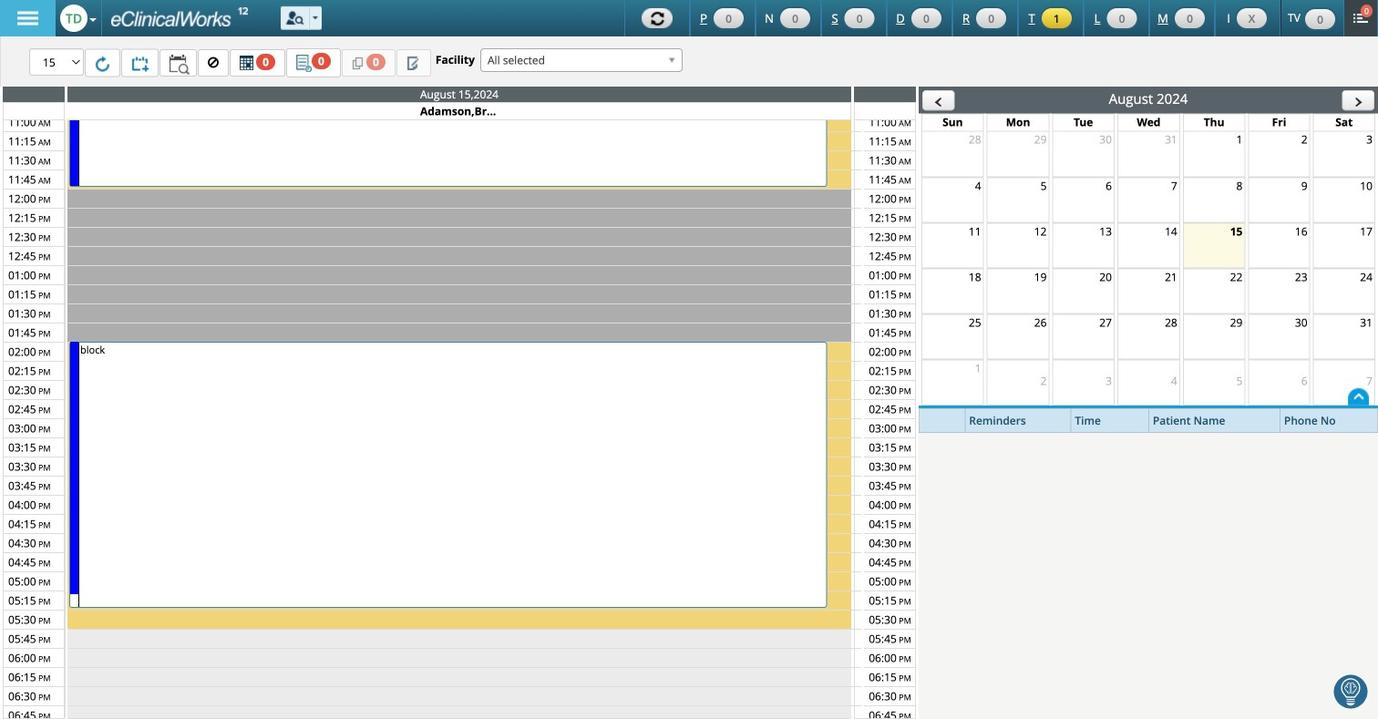 Task type: locate. For each thing, give the bounding box(es) containing it.
left single arrow image
[[932, 89, 945, 113]]

right single arrow image
[[1352, 89, 1365, 113]]

nav image
[[17, 12, 38, 25]]

paste appointment image
[[406, 56, 418, 70]]

single appointment image
[[131, 56, 149, 71]]



Task type: describe. For each thing, give the bounding box(es) containing it.
copy image
[[352, 56, 364, 70]]

appointment search & multiple appointment booking image
[[170, 55, 192, 75]]

block image
[[208, 57, 219, 68]]

bump list image
[[240, 56, 253, 70]]

refresh scheduler image
[[95, 56, 110, 71]]



